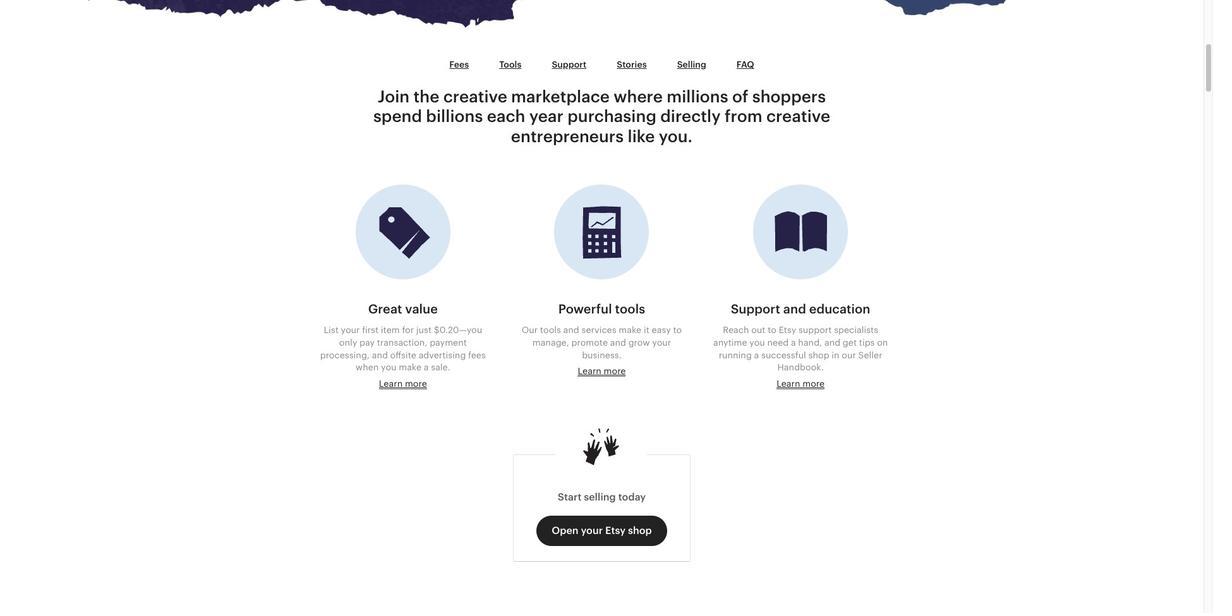Task type: describe. For each thing, give the bounding box(es) containing it.
entrepreneurs
[[511, 127, 624, 146]]

year
[[530, 107, 564, 126]]

out
[[752, 325, 766, 335]]

like
[[628, 127, 655, 146]]

from
[[725, 107, 763, 126]]

and inside reach out to etsy support specialists anytime you need a hand, and get tips on running a successful shop in our seller handbook. learn more
[[825, 338, 841, 348]]

stories
[[617, 59, 647, 69]]

manage,
[[533, 338, 569, 348]]

in
[[832, 350, 840, 360]]

transaction,
[[377, 338, 428, 348]]

fees
[[450, 59, 469, 69]]

start
[[558, 491, 582, 503]]

selling
[[677, 59, 707, 69]]

etsy inside reach out to etsy support specialists anytime you need a hand, and get tips on running a successful shop in our seller handbook. learn more
[[779, 325, 797, 335]]

to inside reach out to etsy support specialists anytime you need a hand, and get tips on running a successful shop in our seller handbook. learn more
[[768, 325, 777, 335]]

payment
[[430, 338, 467, 348]]

$0.20—you
[[434, 325, 482, 335]]

get
[[843, 338, 857, 348]]

powerful
[[559, 302, 612, 316]]

1 horizontal spatial a
[[755, 350, 759, 360]]

value
[[405, 302, 438, 316]]

each
[[487, 107, 526, 126]]

your for list your first item for just $0.20—you only pay transaction, payment processing, and offsite advertising fees when you make a sale. learn more
[[341, 325, 360, 335]]

faq
[[737, 59, 755, 69]]

support for support and education
[[731, 302, 781, 316]]

seller
[[859, 350, 883, 360]]

need
[[768, 338, 789, 348]]

shoppers
[[753, 87, 826, 106]]

great value
[[368, 302, 438, 316]]

open your etsy shop
[[552, 525, 652, 537]]

learn inside list your first item for just $0.20—you only pay transaction, payment processing, and offsite advertising fees when you make a sale. learn more
[[379, 378, 403, 389]]

learn more link for and
[[777, 378, 825, 389]]

only
[[339, 338, 357, 348]]

tips
[[860, 338, 875, 348]]

grow
[[629, 338, 650, 348]]

anytime
[[714, 338, 748, 348]]

make inside our tools and services make it easy to manage, promote and grow your business. learn more
[[619, 325, 642, 335]]

hand,
[[799, 338, 823, 348]]

specialists
[[835, 325, 879, 335]]

tools for powerful
[[615, 302, 646, 316]]

education
[[810, 302, 871, 316]]

a inside list your first item for just $0.20—you only pay transaction, payment processing, and offsite advertising fees when you make a sale. learn more
[[424, 362, 429, 372]]

easy
[[652, 325, 671, 335]]

join the creative marketplace where millions of shoppers spend billions each year purchasing directly from creative entrepreneurs like you.
[[374, 87, 831, 146]]

handbook.
[[778, 362, 824, 372]]

directly
[[661, 107, 721, 126]]

of
[[733, 87, 749, 106]]

our
[[522, 325, 538, 335]]

selling
[[584, 491, 616, 503]]

more inside our tools and services make it easy to manage, promote and grow your business. learn more
[[604, 366, 626, 376]]

open
[[552, 525, 579, 537]]

2 horizontal spatial a
[[791, 338, 796, 348]]

0 horizontal spatial creative
[[444, 87, 508, 106]]

you inside reach out to etsy support specialists anytime you need a hand, and get tips on running a successful shop in our seller handbook. learn more
[[750, 338, 765, 348]]

0 horizontal spatial etsy
[[606, 525, 626, 537]]

you.
[[659, 127, 693, 146]]



Task type: locate. For each thing, give the bounding box(es) containing it.
more down business.
[[604, 366, 626, 376]]

shop
[[809, 350, 830, 360], [628, 525, 652, 537]]

you down offsite
[[381, 362, 397, 372]]

offsite
[[390, 350, 417, 360]]

2 horizontal spatial your
[[653, 338, 672, 348]]

learn down handbook.
[[777, 378, 801, 389]]

a
[[791, 338, 796, 348], [755, 350, 759, 360], [424, 362, 429, 372]]

1 horizontal spatial support
[[731, 302, 781, 316]]

learn inside reach out to etsy support specialists anytime you need a hand, and get tips on running a successful shop in our seller handbook. learn more
[[777, 378, 801, 389]]

more down handbook.
[[803, 378, 825, 389]]

more
[[604, 366, 626, 376], [405, 378, 427, 389], [803, 378, 825, 389]]

2 horizontal spatial learn more link
[[777, 378, 825, 389]]

a left 'sale.'
[[424, 362, 429, 372]]

shop down today
[[628, 525, 652, 537]]

you inside list your first item for just $0.20—you only pay transaction, payment processing, and offsite advertising fees when you make a sale. learn more
[[381, 362, 397, 372]]

1 vertical spatial tools
[[540, 325, 561, 335]]

and up support
[[784, 302, 807, 316]]

1 horizontal spatial learn more link
[[578, 366, 626, 377]]

first
[[362, 325, 379, 335]]

2 vertical spatial a
[[424, 362, 429, 372]]

your down easy on the bottom right
[[653, 338, 672, 348]]

pay
[[360, 338, 375, 348]]

make up grow
[[619, 325, 642, 335]]

0 horizontal spatial a
[[424, 362, 429, 372]]

learn more link
[[578, 366, 626, 377], [379, 378, 427, 389], [777, 378, 825, 389]]

and up business.
[[611, 338, 626, 348]]

more inside list your first item for just $0.20—you only pay transaction, payment processing, and offsite advertising fees when you make a sale. learn more
[[405, 378, 427, 389]]

1 horizontal spatial to
[[768, 325, 777, 335]]

tools
[[500, 59, 522, 69]]

learn more link for value
[[379, 378, 427, 389]]

business.
[[582, 350, 622, 360]]

1 to from the left
[[674, 325, 682, 335]]

promote
[[572, 338, 608, 348]]

list
[[324, 325, 339, 335]]

0 vertical spatial you
[[750, 338, 765, 348]]

1 horizontal spatial more
[[604, 366, 626, 376]]

fees
[[468, 350, 486, 360]]

make inside list your first item for just $0.20—you only pay transaction, payment processing, and offsite advertising fees when you make a sale. learn more
[[399, 362, 422, 372]]

0 horizontal spatial tools
[[540, 325, 561, 335]]

stories link
[[602, 53, 662, 77]]

the
[[414, 87, 440, 106]]

support and education
[[731, 302, 871, 316]]

and up promote
[[564, 325, 580, 335]]

support
[[552, 59, 587, 69], [731, 302, 781, 316]]

when
[[356, 362, 379, 372]]

1 vertical spatial shop
[[628, 525, 652, 537]]

for
[[402, 325, 414, 335]]

tools up manage, in the left of the page
[[540, 325, 561, 335]]

tools inside our tools and services make it easy to manage, promote and grow your business. learn more
[[540, 325, 561, 335]]

item
[[381, 325, 400, 335]]

0 vertical spatial a
[[791, 338, 796, 348]]

learn more link down handbook.
[[777, 378, 825, 389]]

2 horizontal spatial more
[[803, 378, 825, 389]]

creative up billions
[[444, 87, 508, 106]]

to
[[674, 325, 682, 335], [768, 325, 777, 335]]

and
[[784, 302, 807, 316], [564, 325, 580, 335], [611, 338, 626, 348], [825, 338, 841, 348], [372, 350, 388, 360]]

1 horizontal spatial your
[[581, 525, 603, 537]]

purchasing
[[568, 107, 657, 126]]

billions
[[426, 107, 483, 126]]

sale.
[[431, 362, 451, 372]]

today
[[619, 491, 646, 503]]

spend
[[374, 107, 422, 126]]

your
[[341, 325, 360, 335], [653, 338, 672, 348], [581, 525, 603, 537]]

your for open your etsy shop
[[581, 525, 603, 537]]

make
[[619, 325, 642, 335], [399, 362, 422, 372]]

and up when
[[372, 350, 388, 360]]

open your etsy shop link
[[537, 516, 667, 546]]

etsy up need on the right of page
[[779, 325, 797, 335]]

1 vertical spatial a
[[755, 350, 759, 360]]

2 horizontal spatial learn
[[777, 378, 801, 389]]

learn inside our tools and services make it easy to manage, promote and grow your business. learn more
[[578, 366, 602, 376]]

you
[[750, 338, 765, 348], [381, 362, 397, 372]]

and inside list your first item for just $0.20—you only pay transaction, payment processing, and offsite advertising fees when you make a sale. learn more
[[372, 350, 388, 360]]

0 horizontal spatial support
[[552, 59, 587, 69]]

a right need on the right of page
[[791, 338, 796, 348]]

support link
[[537, 53, 602, 77]]

you down out
[[750, 338, 765, 348]]

where
[[614, 87, 663, 106]]

1 horizontal spatial tools
[[615, 302, 646, 316]]

start selling today
[[558, 491, 646, 503]]

1 vertical spatial make
[[399, 362, 422, 372]]

shop down hand,
[[809, 350, 830, 360]]

0 horizontal spatial your
[[341, 325, 360, 335]]

0 vertical spatial tools
[[615, 302, 646, 316]]

0 vertical spatial etsy
[[779, 325, 797, 335]]

great
[[368, 302, 402, 316]]

advertising
[[419, 350, 466, 360]]

1 vertical spatial etsy
[[606, 525, 626, 537]]

more inside reach out to etsy support specialists anytime you need a hand, and get tips on running a successful shop in our seller handbook. learn more
[[803, 378, 825, 389]]

0 horizontal spatial learn more link
[[379, 378, 427, 389]]

powerful tools
[[559, 302, 646, 316]]

1 vertical spatial you
[[381, 362, 397, 372]]

your inside list your first item for just $0.20—you only pay transaction, payment processing, and offsite advertising fees when you make a sale. learn more
[[341, 325, 360, 335]]

to right easy on the bottom right
[[674, 325, 682, 335]]

1 horizontal spatial creative
[[767, 107, 831, 126]]

creative
[[444, 87, 508, 106], [767, 107, 831, 126]]

etsy
[[779, 325, 797, 335], [606, 525, 626, 537]]

0 vertical spatial make
[[619, 325, 642, 335]]

faq link
[[722, 53, 770, 77]]

fees link
[[434, 53, 484, 77]]

millions
[[667, 87, 729, 106]]

0 horizontal spatial more
[[405, 378, 427, 389]]

make down offsite
[[399, 362, 422, 372]]

your inside our tools and services make it easy to manage, promote and grow your business. learn more
[[653, 338, 672, 348]]

shop inside reach out to etsy support specialists anytime you need a hand, and get tips on running a successful shop in our seller handbook. learn more
[[809, 350, 830, 360]]

to up need on the right of page
[[768, 325, 777, 335]]

1 horizontal spatial learn
[[578, 366, 602, 376]]

support up out
[[731, 302, 781, 316]]

0 horizontal spatial to
[[674, 325, 682, 335]]

support for support
[[552, 59, 587, 69]]

1 vertical spatial your
[[653, 338, 672, 348]]

1 horizontal spatial shop
[[809, 350, 830, 360]]

reach
[[723, 325, 749, 335]]

running
[[719, 350, 752, 360]]

0 horizontal spatial make
[[399, 362, 422, 372]]

1 horizontal spatial you
[[750, 338, 765, 348]]

selling link
[[662, 53, 722, 77]]

2 to from the left
[[768, 325, 777, 335]]

tools link
[[484, 53, 537, 77]]

0 vertical spatial your
[[341, 325, 360, 335]]

it
[[644, 325, 650, 335]]

learn more link for tools
[[578, 366, 626, 377]]

1 horizontal spatial make
[[619, 325, 642, 335]]

and up in
[[825, 338, 841, 348]]

learn down business.
[[578, 366, 602, 376]]

on
[[878, 338, 888, 348]]

your up only
[[341, 325, 360, 335]]

0 vertical spatial creative
[[444, 87, 508, 106]]

list your first item for just $0.20—you only pay transaction, payment processing, and offsite advertising fees when you make a sale. learn more
[[320, 325, 486, 389]]

0 horizontal spatial shop
[[628, 525, 652, 537]]

join
[[378, 87, 410, 106]]

a right running at the bottom right of page
[[755, 350, 759, 360]]

1 vertical spatial creative
[[767, 107, 831, 126]]

processing,
[[320, 350, 370, 360]]

support up marketplace
[[552, 59, 587, 69]]

0 vertical spatial support
[[552, 59, 587, 69]]

our
[[842, 350, 856, 360]]

tools
[[615, 302, 646, 316], [540, 325, 561, 335]]

our tools and services make it easy to manage, promote and grow your business. learn more
[[522, 325, 682, 376]]

to inside our tools and services make it easy to manage, promote and grow your business. learn more
[[674, 325, 682, 335]]

your right open
[[581, 525, 603, 537]]

just
[[417, 325, 432, 335]]

learn more link down business.
[[578, 366, 626, 377]]

learn
[[578, 366, 602, 376], [379, 378, 403, 389], [777, 378, 801, 389]]

learn down offsite
[[379, 378, 403, 389]]

successful
[[762, 350, 807, 360]]

1 vertical spatial support
[[731, 302, 781, 316]]

0 horizontal spatial you
[[381, 362, 397, 372]]

tools up it
[[615, 302, 646, 316]]

0 horizontal spatial learn
[[379, 378, 403, 389]]

support
[[799, 325, 832, 335]]

learn more link down offsite
[[379, 378, 427, 389]]

more down offsite
[[405, 378, 427, 389]]

1 horizontal spatial etsy
[[779, 325, 797, 335]]

0 vertical spatial shop
[[809, 350, 830, 360]]

etsy down start selling today
[[606, 525, 626, 537]]

2 vertical spatial your
[[581, 525, 603, 537]]

reach out to etsy support specialists anytime you need a hand, and get tips on running a successful shop in our seller handbook. learn more
[[714, 325, 888, 389]]

marketplace
[[511, 87, 610, 106]]

tools for our
[[540, 325, 561, 335]]

creative down shoppers on the top right of page
[[767, 107, 831, 126]]

services
[[582, 325, 617, 335]]



Task type: vqa. For each thing, say whether or not it's contained in the screenshot.
"free" to the middle
no



